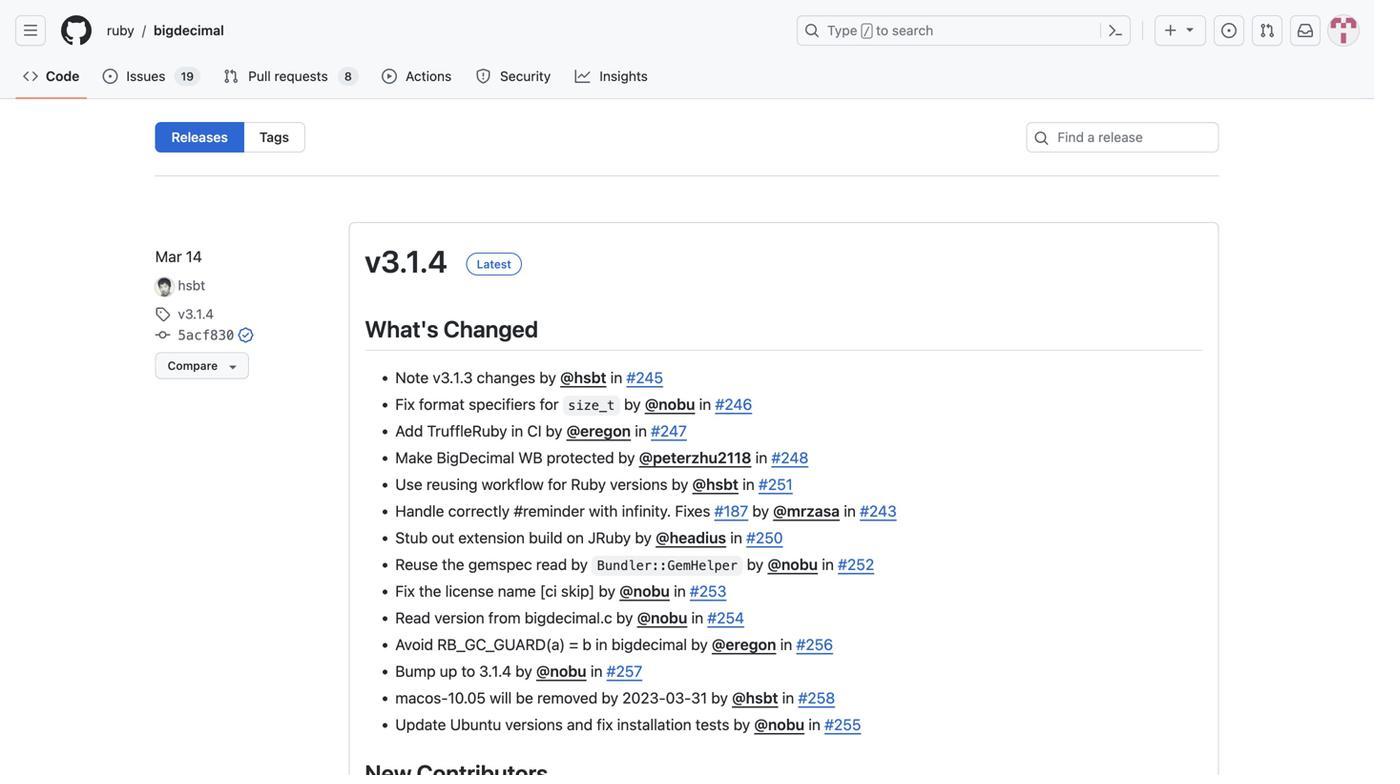 Task type: vqa. For each thing, say whether or not it's contained in the screenshot.
Type / to search
yes



Task type: locate. For each thing, give the bounding box(es) containing it.
@hsbt link right the 31
[[732, 690, 778, 708]]

1 vertical spatial fix
[[395, 583, 415, 601]]

0 horizontal spatial to
[[461, 663, 475, 681]]

1 vertical spatial issue opened image
[[102, 69, 118, 84]]

use
[[395, 476, 423, 494]]

git pull request image
[[1260, 23, 1275, 38], [223, 69, 239, 84]]

@eregon link down the size_t
[[567, 422, 631, 441]]

fix
[[395, 396, 415, 414], [395, 583, 415, 601]]

0 horizontal spatial versions
[[505, 716, 563, 735]]

1 vertical spatial triangle down image
[[225, 359, 241, 374]]

tags
[[259, 129, 289, 145]]

/ right type
[[863, 25, 870, 38]]

bigdecimal
[[437, 449, 514, 467]]

#248 link
[[772, 449, 809, 467]]

git pull request image left the pull
[[223, 69, 239, 84]]

to left search
[[876, 22, 889, 38]]

1 vertical spatial to
[[461, 663, 475, 681]]

/
[[142, 22, 146, 38], [863, 25, 870, 38]]

graph image
[[575, 69, 591, 84]]

0 vertical spatial versions
[[610, 476, 668, 494]]

protected
[[547, 449, 614, 467]]

v3.1.3
[[433, 369, 473, 387]]

1 horizontal spatial /
[[863, 25, 870, 38]]

0 horizontal spatial bigdecimal
[[154, 22, 224, 38]]

0 vertical spatial triangle down image
[[1182, 21, 1198, 37]]

avoid
[[395, 636, 433, 654]]

reuse
[[395, 556, 438, 574]]

0 vertical spatial for
[[540, 396, 559, 414]]

license
[[445, 583, 494, 601]]

0 horizontal spatial @eregon
[[567, 422, 631, 441]]

@eregon link for avoid rb_gc_guard(a) = b in bigdecimal by
[[712, 636, 776, 654]]

type
[[827, 22, 858, 38]]

1 vertical spatial @eregon link
[[712, 636, 776, 654]]

1 horizontal spatial issue opened image
[[1222, 23, 1237, 38]]

0 vertical spatial fix
[[395, 396, 415, 414]]

v3.1.4 up '5acf830' link
[[178, 306, 214, 322]]

=
[[569, 636, 578, 654]]

releases and tags element
[[155, 122, 1019, 153]]

b
[[582, 636, 592, 654]]

19
[[181, 70, 194, 83]]

versions up infinity.
[[610, 476, 668, 494]]

up
[[440, 663, 457, 681]]

triangle down image right plus icon
[[1182, 21, 1198, 37]]

5acf830
[[178, 328, 234, 343]]

rb_gc_guard(a)
[[437, 636, 565, 654]]

commit image
[[155, 328, 171, 343]]

issue opened image left the issues
[[102, 69, 118, 84]]

insights link
[[568, 62, 657, 91]]

0 vertical spatial @eregon
[[567, 422, 631, 441]]

code link
[[15, 62, 87, 91]]

@hsbt image
[[155, 278, 174, 297]]

/ inside ruby / bigdecimal
[[142, 22, 146, 38]]

1 vertical spatial bigdecimal
[[612, 636, 687, 654]]

@nobu
[[645, 396, 695, 414], [768, 556, 818, 574], [620, 583, 670, 601], [637, 610, 687, 628], [536, 663, 587, 681], [754, 716, 805, 735]]

1 horizontal spatial v3.1.4
[[365, 243, 447, 280]]

1 horizontal spatial the
[[442, 556, 464, 574]]

@eregon down the size_t
[[567, 422, 631, 441]]

@hsbt link for use reusing workflow for ruby versions by
[[692, 476, 739, 494]]

0 vertical spatial to
[[876, 22, 889, 38]]

in left #251 link
[[743, 476, 755, 494]]

in left '#256'
[[780, 636, 792, 654]]

git pull request image left notifications image
[[1260, 23, 1275, 38]]

@eregon link down #254 on the right
[[712, 636, 776, 654]]

ruby link
[[99, 15, 142, 46]]

@hsbt right the 31
[[732, 690, 778, 708]]

2023-
[[622, 690, 666, 708]]

@hsbt link up the size_t
[[560, 369, 606, 387]]

fixes
[[675, 503, 710, 521]]

0 horizontal spatial v3.1.4 link
[[155, 304, 214, 324]]

#256
[[796, 636, 833, 654]]

issue opened image for right the git pull request icon
[[1222, 23, 1237, 38]]

in left #248 link
[[756, 449, 768, 467]]

search
[[892, 22, 934, 38]]

2 vertical spatial @hsbt link
[[732, 690, 778, 708]]

by down #254 on the right
[[691, 636, 708, 654]]

in left the #243
[[844, 503, 856, 521]]

in left the '#253'
[[674, 583, 686, 601]]

#243 link
[[860, 503, 897, 521]]

format
[[419, 396, 465, 414]]

@mrzasa
[[773, 503, 840, 521]]

#253
[[690, 583, 727, 601]]

by down '#245' "link"
[[624, 396, 641, 414]]

notifications image
[[1298, 23, 1313, 38]]

by right ci
[[546, 422, 563, 441]]

@eregon link
[[567, 422, 631, 441], [712, 636, 776, 654]]

0 horizontal spatial /
[[142, 22, 146, 38]]

/ inside "type / to search"
[[863, 25, 870, 38]]

issue opened image for the bottommost the git pull request icon
[[102, 69, 118, 84]]

@nobu link
[[645, 396, 695, 414], [768, 556, 818, 574], [620, 583, 670, 601], [637, 610, 687, 628], [536, 663, 587, 681], [754, 716, 805, 735]]

0 horizontal spatial @eregon link
[[567, 422, 631, 441]]

for up #reminder at the left bottom of the page
[[548, 476, 567, 494]]

in left #258 link
[[782, 690, 794, 708]]

by up #257
[[616, 610, 633, 628]]

list containing ruby / bigdecimal
[[99, 15, 785, 46]]

the down the out
[[442, 556, 464, 574]]

0 vertical spatial v3.1.4
[[365, 243, 447, 280]]

1 vertical spatial @hsbt link
[[692, 476, 739, 494]]

issue opened image
[[1222, 23, 1237, 38], [102, 69, 118, 84]]

changes
[[477, 369, 536, 387]]

#254 link
[[708, 610, 744, 628]]

truffleruby
[[427, 422, 507, 441]]

by right tests on the bottom of the page
[[734, 716, 750, 735]]

by right "changes"
[[540, 369, 556, 387]]

in right b
[[596, 636, 608, 654]]

in
[[610, 369, 623, 387], [699, 396, 711, 414], [511, 422, 523, 441], [635, 422, 647, 441], [756, 449, 768, 467], [743, 476, 755, 494], [844, 503, 856, 521], [730, 529, 742, 548], [822, 556, 834, 574], [674, 583, 686, 601], [691, 610, 704, 628], [596, 636, 608, 654], [780, 636, 792, 654], [591, 663, 603, 681], [782, 690, 794, 708], [809, 716, 821, 735]]

1 horizontal spatial @eregon link
[[712, 636, 776, 654]]

bigdecimal link
[[146, 15, 232, 46]]

@hsbt up #187 link
[[692, 476, 739, 494]]

v3.1.4 link up what's
[[365, 243, 447, 280]]

14
[[186, 248, 202, 266]]

1 vertical spatial v3.1.4
[[178, 306, 214, 322]]

what's
[[365, 316, 439, 343]]

1 vertical spatial @eregon
[[712, 636, 776, 654]]

for up ci
[[540, 396, 559, 414]]

bigdecimal inside note v3.1.3 changes by @hsbt in #245 fix format specifiers for size_t by @nobu in #246 add truffleruby in ci by @eregon in #247 make bigdecimal wb protected by @peterzhu2118 in #248 use reusing workflow for ruby versions by @hsbt in #251 handle correctly #reminder with infinity. fixes #187 by @mrzasa in #243 stub out extension build on jruby by @headius in #250 reuse the gemspec read by bundler::gemhelper by @nobu in #252 fix the license name [ci skip] by @nobu in #253 read version from bigdecimal.c by @nobu in #254 avoid rb_gc_guard(a) = b in bigdecimal by @eregon in #256 bump up to 3.1.4 by @nobu in #257 macos-10.05 will be removed by 2023-03-31 by @hsbt in #258 update ubuntu versions and fix installation tests by @nobu in #255
[[612, 636, 687, 654]]

note v3.1.3 changes by @hsbt in #245 fix format specifiers for size_t by @nobu in #246 add truffleruby in ci by @eregon in #247 make bigdecimal wb protected by @peterzhu2118 in #248 use reusing workflow for ruby versions by @hsbt in #251 handle correctly #reminder with infinity. fixes #187 by @mrzasa in #243 stub out extension build on jruby by @headius in #250 reuse the gemspec read by bundler::gemhelper by @nobu in #252 fix the license name [ci skip] by @nobu in #253 read version from bigdecimal.c by @nobu in #254 avoid rb_gc_guard(a) = b in bigdecimal by @eregon in #256 bump up to 3.1.4 by @nobu in #257 macos-10.05 will be removed by 2023-03-31 by @hsbt in #258 update ubuntu versions and fix installation tests by @nobu in #255
[[395, 369, 897, 735]]

by up be on the bottom of the page
[[516, 663, 532, 681]]

v3.1.4 up what's
[[365, 243, 447, 280]]

fix up the read
[[395, 583, 415, 601]]

versions down be on the bottom of the page
[[505, 716, 563, 735]]

v3.1.4 link up '5acf830' link
[[155, 304, 214, 324]]

read
[[536, 556, 567, 574]]

0 vertical spatial the
[[442, 556, 464, 574]]

the down "reuse"
[[419, 583, 441, 601]]

31
[[691, 690, 707, 708]]

bigdecimal up #257 link
[[612, 636, 687, 654]]

update
[[395, 716, 446, 735]]

from
[[488, 610, 521, 628]]

0 vertical spatial bigdecimal
[[154, 22, 224, 38]]

bigdecimal
[[154, 22, 224, 38], [612, 636, 687, 654]]

#251
[[759, 476, 793, 494]]

1 vertical spatial @hsbt
[[692, 476, 739, 494]]

handle
[[395, 503, 444, 521]]

fix
[[597, 716, 613, 735]]

changed
[[444, 316, 538, 343]]

by down #250
[[747, 556, 764, 574]]

in left ci
[[511, 422, 523, 441]]

version
[[435, 610, 484, 628]]

@nobu link for #255
[[754, 716, 805, 735]]

1 horizontal spatial bigdecimal
[[612, 636, 687, 654]]

by
[[540, 369, 556, 387], [624, 396, 641, 414], [546, 422, 563, 441], [618, 449, 635, 467], [672, 476, 688, 494], [752, 503, 769, 521], [635, 529, 652, 548], [571, 556, 588, 574], [747, 556, 764, 574], [599, 583, 616, 601], [616, 610, 633, 628], [691, 636, 708, 654], [516, 663, 532, 681], [602, 690, 618, 708], [711, 690, 728, 708], [734, 716, 750, 735]]

issue opened image right plus icon
[[1222, 23, 1237, 38]]

@eregon down #254 on the right
[[712, 636, 776, 654]]

0 vertical spatial @eregon link
[[567, 422, 631, 441]]

@hsbt link up #187 link
[[692, 476, 739, 494]]

/ for type
[[863, 25, 870, 38]]

v3.1.4 link
[[365, 243, 447, 280], [155, 304, 214, 324]]

0 vertical spatial @hsbt link
[[560, 369, 606, 387]]

#258
[[798, 690, 835, 708]]

#246 link
[[715, 396, 752, 414]]

8
[[344, 70, 352, 83]]

play image
[[382, 69, 397, 84]]

in left "#252" at the right bottom
[[822, 556, 834, 574]]

/ right ruby
[[142, 22, 146, 38]]

specifiers
[[469, 396, 536, 414]]

size_t
[[568, 399, 615, 413]]

actions
[[406, 68, 452, 84]]

0 horizontal spatial triangle down image
[[225, 359, 241, 374]]

1 vertical spatial git pull request image
[[223, 69, 239, 84]]

0 vertical spatial git pull request image
[[1260, 23, 1275, 38]]

@hsbt up the size_t
[[560, 369, 606, 387]]

triangle down image
[[1182, 21, 1198, 37], [225, 359, 241, 374]]

in down #258 link
[[809, 716, 821, 735]]

in left #254 link
[[691, 610, 704, 628]]

@hsbt
[[560, 369, 606, 387], [692, 476, 739, 494], [732, 690, 778, 708]]

by up skip]
[[571, 556, 588, 574]]

0 horizontal spatial the
[[419, 583, 441, 601]]

1 horizontal spatial @eregon
[[712, 636, 776, 654]]

0 horizontal spatial git pull request image
[[223, 69, 239, 84]]

fix up add on the left bottom of page
[[395, 396, 415, 414]]

1 horizontal spatial v3.1.4 link
[[365, 243, 447, 280]]

triangle down image down verified commit signature icon
[[225, 359, 241, 374]]

#255 link
[[825, 716, 861, 735]]

#248
[[772, 449, 809, 467]]

bigdecimal up 19
[[154, 22, 224, 38]]

#253 link
[[690, 583, 727, 601]]

extension
[[458, 529, 525, 548]]

0 horizontal spatial issue opened image
[[102, 69, 118, 84]]

wb
[[518, 449, 543, 467]]

bigdecimal.c
[[525, 610, 612, 628]]

actions link
[[374, 62, 461, 91]]

0 vertical spatial issue opened image
[[1222, 23, 1237, 38]]

to right up
[[461, 663, 475, 681]]

list
[[99, 15, 785, 46]]

compare
[[168, 359, 218, 373]]

plus image
[[1163, 23, 1179, 38]]



Task type: describe. For each thing, give the bounding box(es) containing it.
macos-
[[395, 690, 448, 708]]

in left '#245' "link"
[[610, 369, 623, 387]]

jruby
[[588, 529, 631, 548]]

@peterzhu2118 link
[[639, 449, 752, 467]]

#187 link
[[714, 503, 748, 521]]

#245 link
[[627, 369, 663, 387]]

5acf830 link
[[155, 327, 234, 343]]

by right skip]
[[599, 583, 616, 601]]

in left #246 link
[[699, 396, 711, 414]]

in left #257 link
[[591, 663, 603, 681]]

#251 link
[[759, 476, 793, 494]]

stub
[[395, 529, 428, 548]]

homepage image
[[61, 15, 92, 46]]

note
[[395, 369, 429, 387]]

issues
[[126, 68, 165, 84]]

skip]
[[561, 583, 595, 601]]

make
[[395, 449, 433, 467]]

ruby / bigdecimal
[[107, 22, 224, 38]]

03-
[[666, 690, 691, 708]]

compare button
[[155, 352, 249, 379]]

reusing
[[427, 476, 478, 494]]

Find a release search field
[[1026, 122, 1219, 153]]

verified commit signature image
[[238, 328, 253, 343]]

@headius
[[656, 529, 726, 548]]

and
[[567, 716, 593, 735]]

what's changed
[[365, 316, 538, 343]]

1 fix from the top
[[395, 396, 415, 414]]

code image
[[23, 69, 38, 84]]

#reminder
[[514, 503, 585, 521]]

shield image
[[476, 69, 491, 84]]

#247 link
[[651, 422, 687, 441]]

1 horizontal spatial versions
[[610, 476, 668, 494]]

security link
[[468, 62, 560, 91]]

bundler::gemhelper
[[597, 559, 738, 574]]

@mrzasa link
[[773, 503, 840, 521]]

#255
[[825, 716, 861, 735]]

correctly
[[448, 503, 510, 521]]

to inside note v3.1.3 changes by @hsbt in #245 fix format specifiers for size_t by @nobu in #246 add truffleruby in ci by @eregon in #247 make bigdecimal wb protected by @peterzhu2118 in #248 use reusing workflow for ruby versions by @hsbt in #251 handle correctly #reminder with infinity. fixes #187 by @mrzasa in #243 stub out extension build on jruby by @headius in #250 reuse the gemspec read by bundler::gemhelper by @nobu in #252 fix the license name [ci skip] by @nobu in #253 read version from bigdecimal.c by @nobu in #254 avoid rb_gc_guard(a) = b in bigdecimal by @eregon in #256 bump up to 3.1.4 by @nobu in #257 macos-10.05 will be removed by 2023-03-31 by @hsbt in #258 update ubuntu versions and fix installation tests by @nobu in #255
[[461, 663, 475, 681]]

2 vertical spatial @hsbt
[[732, 690, 778, 708]]

1 vertical spatial v3.1.4 link
[[155, 304, 214, 324]]

#247
[[651, 422, 687, 441]]

0 vertical spatial @hsbt
[[560, 369, 606, 387]]

#252 link
[[838, 556, 874, 574]]

in down #187 link
[[730, 529, 742, 548]]

latest link
[[466, 253, 522, 276]]

latest
[[477, 258, 511, 271]]

pull requests
[[248, 68, 328, 84]]

@nobu link for #257
[[536, 663, 587, 681]]

#250
[[746, 529, 783, 548]]

hsbt
[[178, 278, 205, 293]]

#252
[[838, 556, 874, 574]]

command palette image
[[1108, 23, 1123, 38]]

insights
[[600, 68, 648, 84]]

requests
[[274, 68, 328, 84]]

on
[[567, 529, 584, 548]]

by right the 31
[[711, 690, 728, 708]]

@headius link
[[656, 529, 726, 548]]

by up fixes
[[672, 476, 688, 494]]

name
[[498, 583, 536, 601]]

build
[[529, 529, 563, 548]]

tests
[[696, 716, 730, 735]]

releases link
[[155, 122, 244, 153]]

[ci
[[540, 583, 557, 601]]

with
[[589, 503, 618, 521]]

installation
[[617, 716, 692, 735]]

be
[[516, 690, 533, 708]]

1 horizontal spatial to
[[876, 22, 889, 38]]

type / to search
[[827, 22, 934, 38]]

in left "#247" link
[[635, 422, 647, 441]]

tags link
[[243, 122, 305, 153]]

ruby
[[571, 476, 606, 494]]

#187
[[714, 503, 748, 521]]

search image
[[1034, 131, 1049, 146]]

1 vertical spatial versions
[[505, 716, 563, 735]]

by down infinity.
[[635, 529, 652, 548]]

triangle down image inside compare popup button
[[225, 359, 241, 374]]

1 vertical spatial for
[[548, 476, 567, 494]]

1 horizontal spatial git pull request image
[[1260, 23, 1275, 38]]

code
[[46, 68, 80, 84]]

2 fix from the top
[[395, 583, 415, 601]]

@nobu link for #253
[[620, 583, 670, 601]]

1 horizontal spatial triangle down image
[[1182, 21, 1198, 37]]

by up #250
[[752, 503, 769, 521]]

bigdecimal inside ruby / bigdecimal
[[154, 22, 224, 38]]

10.05
[[448, 690, 486, 708]]

#250 link
[[746, 529, 783, 548]]

pull
[[248, 68, 271, 84]]

by up fix
[[602, 690, 618, 708]]

0 vertical spatial v3.1.4 link
[[365, 243, 447, 280]]

@eregon link for add truffleruby in ci by
[[567, 422, 631, 441]]

#258 link
[[798, 690, 835, 708]]

security
[[500, 68, 551, 84]]

tag image
[[155, 307, 171, 322]]

hsbt link
[[178, 278, 205, 293]]

ruby
[[107, 22, 134, 38]]

3.1.4
[[479, 663, 512, 681]]

0 horizontal spatial v3.1.4
[[178, 306, 214, 322]]

#257 link
[[607, 663, 642, 681]]

@nobu link for #254
[[637, 610, 687, 628]]

@hsbt link for note v3.1.3 changes by
[[560, 369, 606, 387]]

mar
[[155, 248, 182, 266]]

read
[[395, 610, 431, 628]]

1 vertical spatial the
[[419, 583, 441, 601]]

#246
[[715, 396, 752, 414]]

gemspec
[[468, 556, 532, 574]]

#257
[[607, 663, 642, 681]]

add
[[395, 422, 423, 441]]

by right protected
[[618, 449, 635, 467]]

@peterzhu2118
[[639, 449, 752, 467]]

@hsbt link for macos-10.05 will be removed by 2023-03-31 by
[[732, 690, 778, 708]]

mar 14
[[155, 248, 202, 266]]

ci
[[527, 422, 542, 441]]

/ for ruby
[[142, 22, 146, 38]]

out
[[432, 529, 454, 548]]



